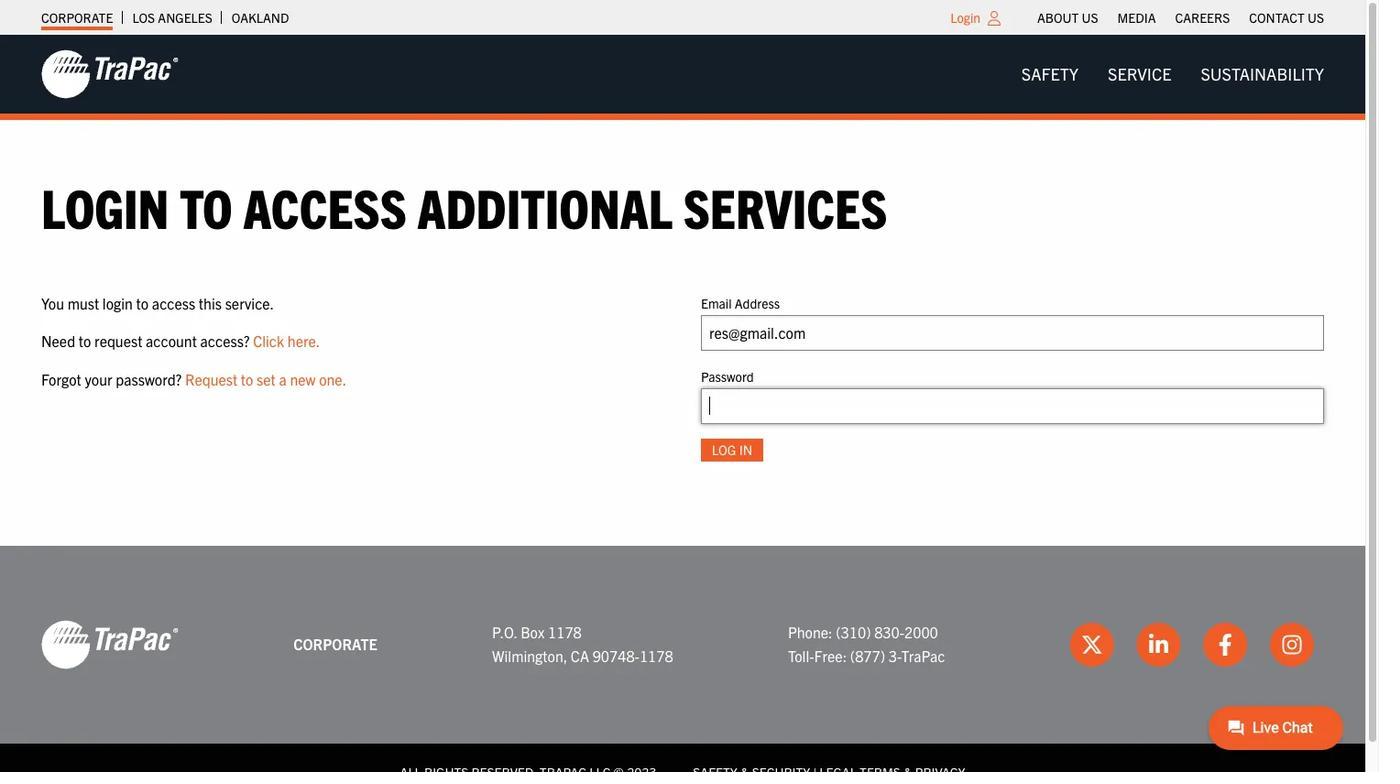 Task type: describe. For each thing, give the bounding box(es) containing it.
service
[[1108, 63, 1172, 84]]

contact us link
[[1249, 5, 1324, 30]]

password
[[701, 368, 754, 385]]

toll-
[[788, 647, 814, 665]]

0 horizontal spatial 1178
[[548, 624, 582, 642]]

corporate link
[[41, 5, 113, 30]]

none submit inside login to access additional services main content
[[701, 439, 763, 462]]

safety link
[[1007, 56, 1093, 93]]

p.o. box 1178 wilmington, ca 90748-1178
[[492, 624, 673, 665]]

menu bar containing safety
[[1007, 56, 1339, 93]]

click
[[253, 332, 284, 350]]

login for login to access additional services
[[41, 173, 169, 240]]

los angeles
[[132, 9, 212, 26]]

you
[[41, 294, 64, 312]]

oakland link
[[232, 5, 289, 30]]

corporate inside footer
[[293, 635, 377, 654]]

menu bar containing about us
[[1028, 5, 1334, 30]]

us for contact us
[[1308, 9, 1324, 26]]

830-
[[874, 624, 905, 642]]

need to request account access? click here.
[[41, 332, 320, 350]]

a
[[279, 370, 287, 388]]

this
[[199, 294, 222, 312]]

angeles
[[158, 9, 212, 26]]

access
[[152, 294, 195, 312]]

access
[[243, 173, 407, 240]]

need
[[41, 332, 75, 350]]

request
[[94, 332, 142, 350]]

Email Address text field
[[701, 315, 1324, 351]]

careers link
[[1175, 5, 1230, 30]]

login to access additional services
[[41, 173, 887, 240]]

must
[[67, 294, 99, 312]]

2 corporate image from the top
[[41, 620, 179, 671]]

address
[[735, 295, 780, 311]]

box
[[521, 624, 545, 642]]

set
[[257, 370, 276, 388]]

(877)
[[850, 647, 885, 665]]

p.o.
[[492, 624, 517, 642]]

service link
[[1093, 56, 1186, 93]]

safety
[[1022, 63, 1079, 84]]

login link
[[951, 9, 981, 26]]

request
[[185, 370, 237, 388]]

media link
[[1118, 5, 1156, 30]]

oakland
[[232, 9, 289, 26]]

request to set a new one. link
[[185, 370, 347, 388]]

phone:
[[788, 624, 833, 642]]

email address
[[701, 295, 780, 311]]

2000
[[905, 624, 938, 642]]

here.
[[288, 332, 320, 350]]

media
[[1118, 9, 1156, 26]]

90748-
[[593, 647, 640, 665]]

click here. link
[[253, 332, 320, 350]]



Task type: locate. For each thing, give the bounding box(es) containing it.
login
[[103, 294, 133, 312]]

additional
[[418, 173, 673, 240]]

sustainability
[[1201, 63, 1324, 84]]

corporate image
[[41, 49, 179, 100], [41, 620, 179, 671]]

careers
[[1175, 9, 1230, 26]]

0 vertical spatial 1178
[[548, 624, 582, 642]]

us right contact
[[1308, 9, 1324, 26]]

login inside main content
[[41, 173, 169, 240]]

to
[[180, 173, 232, 240], [136, 294, 149, 312], [79, 332, 91, 350], [241, 370, 253, 388]]

0 vertical spatial menu bar
[[1028, 5, 1334, 30]]

los
[[132, 9, 155, 26]]

login to access additional services main content
[[23, 173, 1343, 491]]

us
[[1082, 9, 1098, 26], [1308, 9, 1324, 26]]

one.
[[319, 370, 347, 388]]

Password password field
[[701, 389, 1324, 424]]

sustainability link
[[1186, 56, 1339, 93]]

1 vertical spatial corporate image
[[41, 620, 179, 671]]

about us link
[[1037, 5, 1098, 30]]

light image
[[988, 11, 1001, 26]]

0 vertical spatial corporate image
[[41, 49, 179, 100]]

1 vertical spatial menu bar
[[1007, 56, 1339, 93]]

you must login to access this service.
[[41, 294, 274, 312]]

1 vertical spatial corporate
[[293, 635, 377, 654]]

1 vertical spatial 1178
[[640, 647, 673, 665]]

services
[[683, 173, 887, 240]]

1178
[[548, 624, 582, 642], [640, 647, 673, 665]]

los angeles link
[[132, 5, 212, 30]]

us right about
[[1082, 9, 1098, 26]]

footer containing p.o. box 1178
[[0, 546, 1365, 773]]

0 vertical spatial corporate
[[41, 9, 113, 26]]

email
[[701, 295, 732, 311]]

2 us from the left
[[1308, 9, 1324, 26]]

None submit
[[701, 439, 763, 462]]

about
[[1037, 9, 1079, 26]]

account
[[146, 332, 197, 350]]

1 horizontal spatial us
[[1308, 9, 1324, 26]]

1 us from the left
[[1082, 9, 1098, 26]]

us for about us
[[1082, 9, 1098, 26]]

wilmington,
[[492, 647, 567, 665]]

access?
[[200, 332, 250, 350]]

1 vertical spatial login
[[41, 173, 169, 240]]

about us
[[1037, 9, 1098, 26]]

ca
[[571, 647, 589, 665]]

0 vertical spatial login
[[951, 9, 981, 26]]

contact
[[1249, 9, 1305, 26]]

3-
[[889, 647, 901, 665]]

your
[[85, 370, 112, 388]]

contact us
[[1249, 9, 1324, 26]]

us inside about us link
[[1082, 9, 1098, 26]]

forgot
[[41, 370, 81, 388]]

1 corporate image from the top
[[41, 49, 179, 100]]

free:
[[814, 647, 847, 665]]

menu bar
[[1028, 5, 1334, 30], [1007, 56, 1339, 93]]

1178 up ca
[[548, 624, 582, 642]]

corporate
[[41, 9, 113, 26], [293, 635, 377, 654]]

(310)
[[836, 624, 871, 642]]

login for login link
[[951, 9, 981, 26]]

password?
[[116, 370, 182, 388]]

0 horizontal spatial us
[[1082, 9, 1098, 26]]

1 horizontal spatial corporate
[[293, 635, 377, 654]]

phone: (310) 830-2000 toll-free: (877) 3-trapac
[[788, 624, 945, 665]]

forgot your password? request to set a new one.
[[41, 370, 347, 388]]

login
[[951, 9, 981, 26], [41, 173, 169, 240]]

0 horizontal spatial corporate
[[41, 9, 113, 26]]

service.
[[225, 294, 274, 312]]

1 horizontal spatial 1178
[[640, 647, 673, 665]]

1178 right ca
[[640, 647, 673, 665]]

0 horizontal spatial login
[[41, 173, 169, 240]]

us inside "contact us" 'link'
[[1308, 9, 1324, 26]]

footer
[[0, 546, 1365, 773]]

menu bar down careers link
[[1007, 56, 1339, 93]]

new
[[290, 370, 316, 388]]

trapac
[[901, 647, 945, 665]]

1 horizontal spatial login
[[951, 9, 981, 26]]

menu bar up 'service'
[[1028, 5, 1334, 30]]



Task type: vqa. For each thing, say whether or not it's contained in the screenshot.
middle equipment
no



